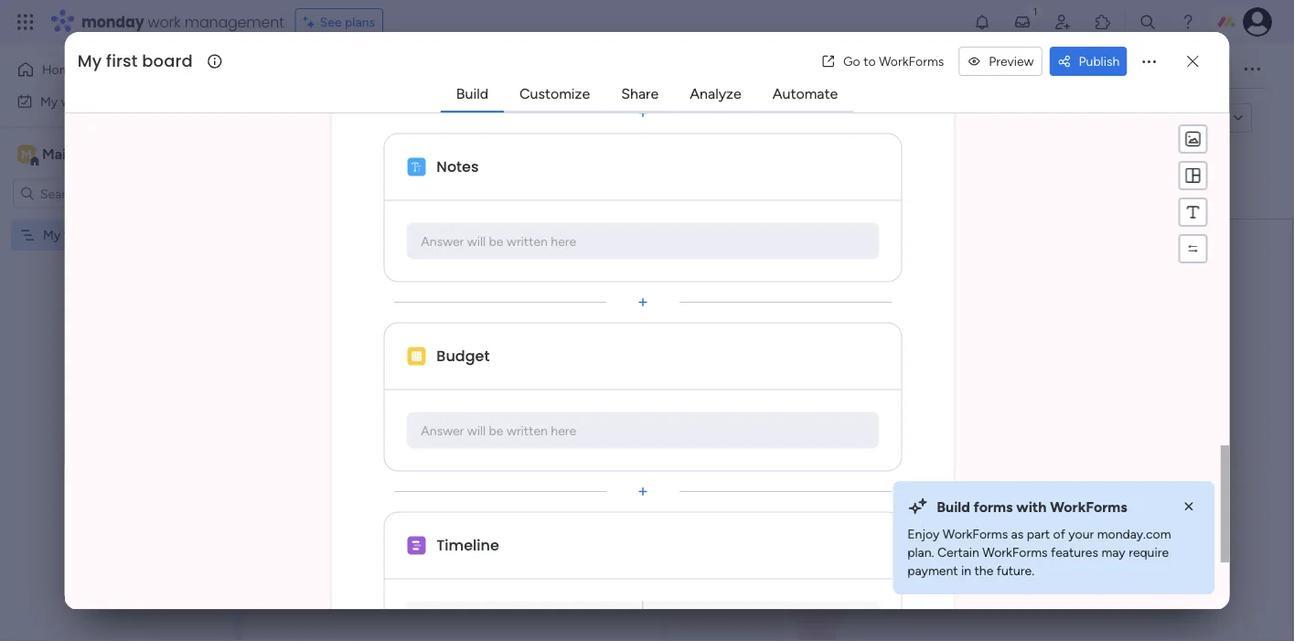 Task type: locate. For each thing, give the bounding box(es) containing it.
1 vertical spatial be
[[489, 423, 503, 438]]

my down home
[[40, 93, 58, 109]]

may
[[1102, 545, 1126, 560]]

invite / 1 button
[[1140, 55, 1231, 84]]

my inside my first board field
[[78, 49, 102, 73]]

2 vertical spatial component__icon image
[[407, 537, 425, 555]]

building
[[738, 370, 825, 401]]

customize link
[[505, 77, 605, 110]]

copy form link button
[[1100, 104, 1225, 133]]

0 vertical spatial my
[[78, 49, 102, 73]]

2 horizontal spatial build
[[937, 498, 971, 516]]

build link
[[442, 77, 503, 110]]

powered
[[367, 110, 425, 127]]

will for budget
[[467, 423, 486, 438]]

1 vertical spatial answer
[[421, 423, 464, 438]]

invite members image
[[1054, 13, 1072, 31]]

board down monday work management
[[142, 49, 193, 73]]

build for build
[[456, 85, 489, 102]]

as
[[1012, 527, 1024, 542]]

0 vertical spatial be
[[489, 233, 503, 249]]

0 vertical spatial add new question image
[[634, 104, 652, 122]]

1 be from the top
[[489, 233, 503, 249]]

2 menu image from the top
[[1184, 203, 1202, 221]]

0 vertical spatial written
[[506, 233, 548, 249]]

edit
[[285, 111, 307, 126]]

my first board down monday
[[78, 49, 193, 73]]

component__icon image for budget
[[407, 347, 425, 366]]

select product image
[[16, 13, 35, 31]]

board down search in workspace 'field'
[[90, 227, 123, 243]]

component__icon image
[[407, 158, 425, 176], [407, 347, 425, 366], [407, 537, 425, 555]]

answer for budget
[[421, 423, 464, 438]]

my work
[[40, 93, 89, 109]]

features
[[1051, 545, 1099, 560]]

by
[[428, 110, 444, 127], [705, 370, 732, 401]]

1 vertical spatial component__icon image
[[407, 347, 425, 366]]

build up workforms logo
[[456, 85, 489, 102]]

work down home
[[61, 93, 89, 109]]

0 vertical spatial build
[[456, 85, 489, 102]]

0 horizontal spatial your
[[831, 370, 879, 401]]

component__icon image left budget
[[407, 347, 425, 366]]

your
[[831, 370, 879, 401], [1069, 527, 1094, 542]]

answer will be written here down budget
[[421, 423, 576, 438]]

work
[[148, 11, 181, 32], [61, 93, 89, 109]]

add new question image
[[634, 293, 652, 312]]

answer for notes
[[421, 233, 464, 249]]

2 answer will be written here from the top
[[421, 423, 576, 438]]

1 vertical spatial by
[[705, 370, 732, 401]]

drag to reorder the question image
[[634, 329, 652, 347]]

build down let's start by building your form
[[734, 441, 766, 459]]

1 answer will be written here from the top
[[421, 233, 576, 249]]

answer down budget
[[421, 423, 464, 438]]

board
[[142, 49, 193, 73], [90, 227, 123, 243]]

require
[[1129, 545, 1169, 560]]

1 vertical spatial build
[[734, 441, 766, 459]]

timeline button
[[332, 512, 954, 641], [434, 531, 878, 560]]

monday
[[81, 11, 144, 32]]

answer will be written here down notes
[[421, 233, 576, 249]]

board inside list box
[[90, 227, 123, 243]]

2 be from the top
[[489, 423, 503, 438]]

copy form link
[[1134, 110, 1218, 126]]

1 vertical spatial add new question image
[[634, 483, 652, 501]]

1 here from the top
[[551, 233, 576, 249]]

add new question image
[[634, 104, 652, 122], [634, 483, 652, 501]]

your up features
[[1069, 527, 1094, 542]]

my first board down search in workspace 'field'
[[43, 227, 123, 243]]

0 vertical spatial answer will be written here
[[421, 233, 576, 249]]

my inside my first board list box
[[43, 227, 61, 243]]

your right the building
[[831, 370, 879, 401]]

1 vertical spatial here
[[551, 423, 576, 438]]

work inside button
[[61, 93, 89, 109]]

will for notes
[[467, 233, 486, 249]]

build inside alert
[[937, 498, 971, 516]]

files
[[843, 62, 868, 77]]

answer down notes
[[421, 233, 464, 249]]

build inside button
[[734, 441, 766, 459]]

written
[[506, 233, 548, 249], [506, 423, 548, 438]]

1 vertical spatial answer will be written here
[[421, 423, 576, 438]]

go to workforms
[[844, 54, 945, 69]]

0 horizontal spatial by
[[428, 110, 444, 127]]

plans
[[345, 14, 375, 30]]

1 image
[[1028, 1, 1044, 22]]

my right home
[[78, 49, 102, 73]]

1 horizontal spatial work
[[148, 11, 181, 32]]

1 vertical spatial first
[[64, 227, 87, 243]]

3 component__icon image from the top
[[407, 537, 425, 555]]

0 horizontal spatial work
[[61, 93, 89, 109]]

close image
[[1181, 498, 1199, 516]]

enjoy
[[908, 527, 940, 542]]

work up my first board field
[[148, 11, 181, 32]]

here for budget
[[551, 423, 576, 438]]

2 here from the top
[[551, 423, 576, 438]]

gallery
[[871, 62, 911, 77]]

automate link
[[758, 77, 853, 110]]

1 component__icon image from the top
[[407, 158, 425, 176]]

timeline
[[436, 535, 499, 556]]

workspace
[[78, 145, 150, 163]]

let's
[[598, 370, 644, 401]]

1 vertical spatial my first board
[[43, 227, 123, 243]]

0 horizontal spatial first
[[64, 227, 87, 243]]

answer will be written here for notes
[[421, 233, 576, 249]]

build inside "link"
[[456, 85, 489, 102]]

monday.com
[[1098, 527, 1172, 542]]

1 horizontal spatial first
[[106, 49, 138, 73]]

2 will from the top
[[467, 423, 486, 438]]

payment
[[908, 563, 959, 579]]

form form
[[65, 0, 1230, 641]]

1 vertical spatial will
[[467, 423, 486, 438]]

1 written from the top
[[506, 233, 548, 249]]

menu image
[[1184, 167, 1202, 185], [1184, 203, 1202, 221]]

my
[[78, 49, 102, 73], [40, 93, 58, 109], [43, 227, 61, 243]]

1 vertical spatial your
[[1069, 527, 1094, 542]]

component__icon image for notes
[[407, 158, 425, 176]]

by right 'start'
[[705, 370, 732, 401]]

first down monday
[[106, 49, 138, 73]]

be
[[489, 233, 503, 249], [489, 423, 503, 438]]

component__icon image left notes
[[407, 158, 425, 176]]

1 horizontal spatial build
[[734, 441, 766, 459]]

2 written from the top
[[506, 423, 548, 438]]

0 vertical spatial first
[[106, 49, 138, 73]]

0 vertical spatial will
[[467, 233, 486, 249]]

1 vertical spatial written
[[506, 423, 548, 438]]

0 horizontal spatial build
[[456, 85, 489, 102]]

answer
[[421, 233, 464, 249], [421, 423, 464, 438]]

form button
[[925, 55, 982, 84]]

0 horizontal spatial board
[[90, 227, 123, 243]]

option
[[0, 219, 233, 222]]

publish button
[[1050, 47, 1127, 76]]

0 vertical spatial answer
[[421, 233, 464, 249]]

will
[[467, 233, 486, 249], [467, 423, 486, 438]]

build forms with workforms alert
[[893, 481, 1215, 595]]

0 vertical spatial my first board
[[78, 49, 193, 73]]

2 answer from the top
[[421, 423, 464, 438]]

0 vertical spatial work
[[148, 11, 181, 32]]

by right powered
[[428, 110, 444, 127]]

Search in workspace field
[[38, 183, 153, 204]]

tab list
[[441, 76, 854, 113]]

workforms
[[879, 54, 945, 69], [1051, 498, 1128, 516], [943, 527, 1008, 542], [983, 545, 1048, 560]]

1 will from the top
[[467, 233, 486, 249]]

1 horizontal spatial board
[[142, 49, 193, 73]]

build form
[[734, 441, 801, 459]]

first
[[106, 49, 138, 73], [64, 227, 87, 243]]

1 vertical spatial menu image
[[1184, 203, 1202, 221]]

1 vertical spatial my
[[40, 93, 58, 109]]

apps image
[[1094, 13, 1113, 31]]

2 add new question image from the top
[[634, 483, 652, 501]]

form
[[1168, 110, 1196, 126], [311, 111, 338, 126], [885, 370, 937, 401], [770, 441, 801, 459]]

first inside list box
[[64, 227, 87, 243]]

edit form button
[[277, 104, 345, 133]]

see plans button
[[295, 8, 383, 36]]

go to workforms button
[[814, 47, 952, 76]]

2 vertical spatial build
[[937, 498, 971, 516]]

my down search in workspace 'field'
[[43, 227, 61, 243]]

1 answer from the top
[[421, 233, 464, 249]]

be for budget
[[489, 423, 503, 438]]

certain
[[938, 545, 980, 560]]

share link
[[607, 77, 674, 110]]

2 component__icon image from the top
[[407, 347, 425, 366]]

answer will be written here
[[421, 233, 576, 249], [421, 423, 576, 438]]

your inside enjoy workforms as part of your monday.com plan. certain workforms features may require payment in the future.
[[1069, 527, 1094, 542]]

my first board
[[78, 49, 193, 73], [43, 227, 123, 243]]

build left forms
[[937, 498, 971, 516]]

management
[[185, 11, 284, 32]]

1 horizontal spatial your
[[1069, 527, 1094, 542]]

will down budget
[[467, 423, 486, 438]]

will down notes
[[467, 233, 486, 249]]

1 vertical spatial board
[[90, 227, 123, 243]]

first down search in workspace 'field'
[[64, 227, 87, 243]]

home
[[42, 62, 77, 77]]

component__icon image left timeline
[[407, 537, 425, 555]]

here
[[551, 233, 576, 249], [551, 423, 576, 438]]

My first board field
[[73, 49, 205, 73]]

component__icon image for timeline
[[407, 537, 425, 555]]

tab list containing build
[[441, 76, 854, 113]]

1 horizontal spatial by
[[705, 370, 732, 401]]

form for build form
[[770, 441, 801, 459]]

invite / 1
[[1174, 62, 1222, 77]]

build
[[456, 85, 489, 102], [734, 441, 766, 459], [937, 498, 971, 516]]

0 vertical spatial component__icon image
[[407, 158, 425, 176]]

2 vertical spatial my
[[43, 227, 61, 243]]

background color and image selector image
[[1184, 130, 1202, 148]]

0 vertical spatial menu image
[[1184, 167, 1202, 185]]

0 vertical spatial here
[[551, 233, 576, 249]]

customization tools toolbar
[[1179, 124, 1208, 264]]

1 vertical spatial work
[[61, 93, 89, 109]]

form for copy form link
[[1168, 110, 1196, 126]]

answer will be written here for budget
[[421, 423, 576, 438]]

0 vertical spatial board
[[142, 49, 193, 73]]



Task type: describe. For each thing, give the bounding box(es) containing it.
files gallery
[[843, 62, 911, 77]]

edit form
[[285, 111, 338, 126]]

customize
[[520, 85, 590, 102]]

here for notes
[[551, 233, 576, 249]]

notifications image
[[974, 13, 992, 31]]

my first board list box
[[0, 216, 233, 498]]

form for edit form
[[311, 111, 338, 126]]

my first board inside field
[[78, 49, 193, 73]]

first inside field
[[106, 49, 138, 73]]

powered by
[[367, 110, 444, 127]]

budget button
[[434, 342, 878, 371]]

written for budget
[[506, 423, 548, 438]]

forms
[[974, 498, 1013, 516]]

analyze
[[690, 85, 742, 102]]

build for build forms with workforms
[[937, 498, 971, 516]]

plan.
[[908, 545, 935, 560]]

written for notes
[[506, 233, 548, 249]]

go
[[844, 54, 861, 69]]

enjoy workforms as part of your monday.com plan. certain workforms features may require payment in the future.
[[908, 527, 1172, 579]]

see plans
[[320, 14, 375, 30]]

main
[[42, 145, 74, 163]]

see
[[320, 14, 342, 30]]

copy
[[1134, 110, 1165, 126]]

workforms logo image
[[452, 104, 555, 133]]

future.
[[997, 563, 1035, 579]]

workspace selection element
[[17, 143, 153, 167]]

link
[[1199, 110, 1218, 126]]

build form button
[[719, 432, 816, 468]]

automate
[[773, 85, 838, 102]]

add view image
[[993, 63, 1000, 76]]

in
[[962, 563, 972, 579]]

invite
[[1174, 62, 1206, 77]]

budget
[[436, 346, 489, 366]]

be for notes
[[489, 233, 503, 249]]

part
[[1027, 527, 1051, 542]]

more actions image
[[1140, 52, 1159, 70]]

build for build form
[[734, 441, 766, 459]]

home button
[[11, 55, 197, 84]]

workspace image
[[17, 144, 36, 164]]

files gallery button
[[829, 55, 925, 84]]

monday work management
[[81, 11, 284, 32]]

of
[[1054, 527, 1066, 542]]

search everything image
[[1139, 13, 1157, 31]]

share
[[621, 85, 659, 102]]

let's start by building your form
[[598, 370, 937, 401]]

john smith image
[[1243, 7, 1273, 37]]

publish
[[1079, 54, 1120, 69]]

start
[[650, 370, 699, 401]]

my inside my work button
[[40, 93, 58, 109]]

analyze link
[[675, 77, 756, 110]]

my work button
[[11, 86, 197, 116]]

0 vertical spatial by
[[428, 110, 444, 127]]

work for monday
[[148, 11, 181, 32]]

m
[[21, 146, 32, 162]]

workforms inside button
[[879, 54, 945, 69]]

board inside field
[[142, 49, 193, 73]]

help image
[[1179, 13, 1198, 31]]

the
[[975, 563, 994, 579]]

build forms with workforms
[[937, 498, 1128, 516]]

0 vertical spatial your
[[831, 370, 879, 401]]

1 menu image from the top
[[1184, 167, 1202, 185]]

1 add new question image from the top
[[634, 104, 652, 122]]

preview button
[[959, 47, 1043, 76]]

work for my
[[61, 93, 89, 109]]

preview
[[989, 54, 1034, 69]]

notes
[[436, 157, 479, 177]]

notes button
[[434, 152, 878, 182]]

form
[[939, 62, 968, 77]]

main workspace
[[42, 145, 150, 163]]

my first board inside list box
[[43, 227, 123, 243]]

inbox image
[[1014, 13, 1032, 31]]

1
[[1217, 62, 1222, 77]]

to
[[864, 54, 876, 69]]

with
[[1017, 498, 1047, 516]]

/
[[1209, 62, 1214, 77]]



Task type: vqa. For each thing, say whether or not it's contained in the screenshot.
Copy
yes



